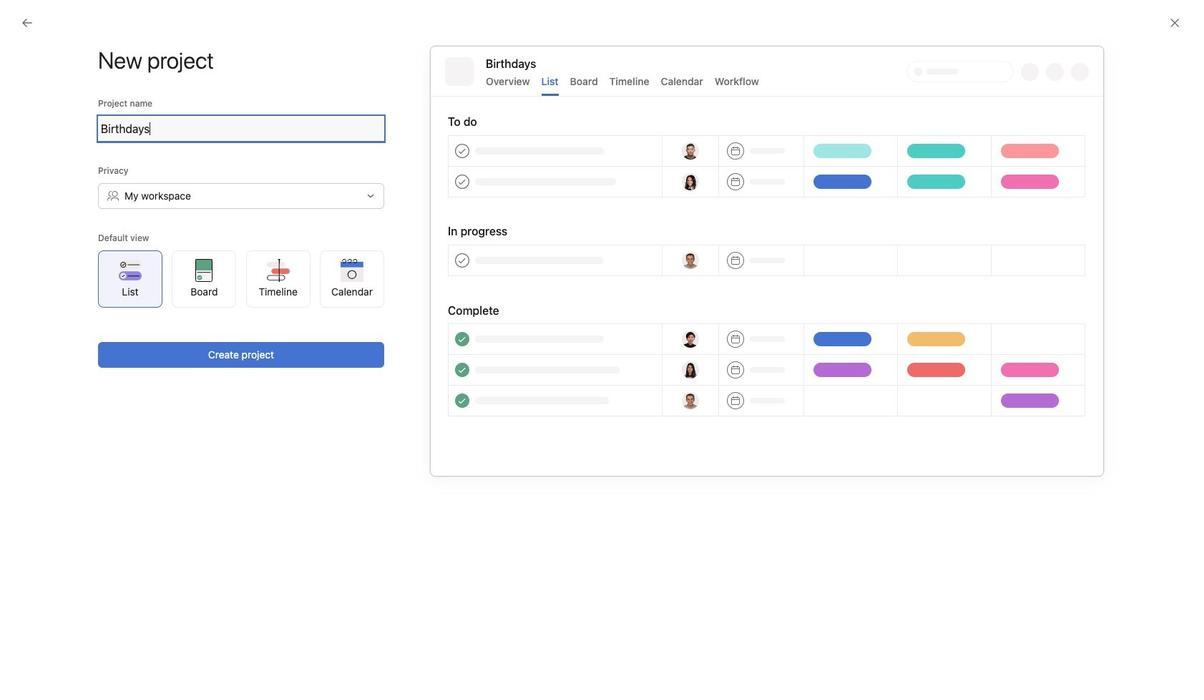 Task type: vqa. For each thing, say whether or not it's contained in the screenshot.
1st Completed option from the bottom of the page
no



Task type: describe. For each thing, give the bounding box(es) containing it.
this is a preview of your project image
[[430, 46, 1104, 477]]

hide sidebar image
[[19, 11, 30, 23]]

close image
[[1170, 17, 1181, 29]]

projects element
[[0, 228, 172, 302]]



Task type: locate. For each thing, give the bounding box(es) containing it.
list item
[[711, 505, 747, 541]]

list box
[[432, 6, 776, 29]]

global element
[[0, 35, 172, 121]]

go back image
[[21, 17, 33, 29]]

None text field
[[98, 116, 384, 142]]

teams element
[[0, 302, 172, 354]]



